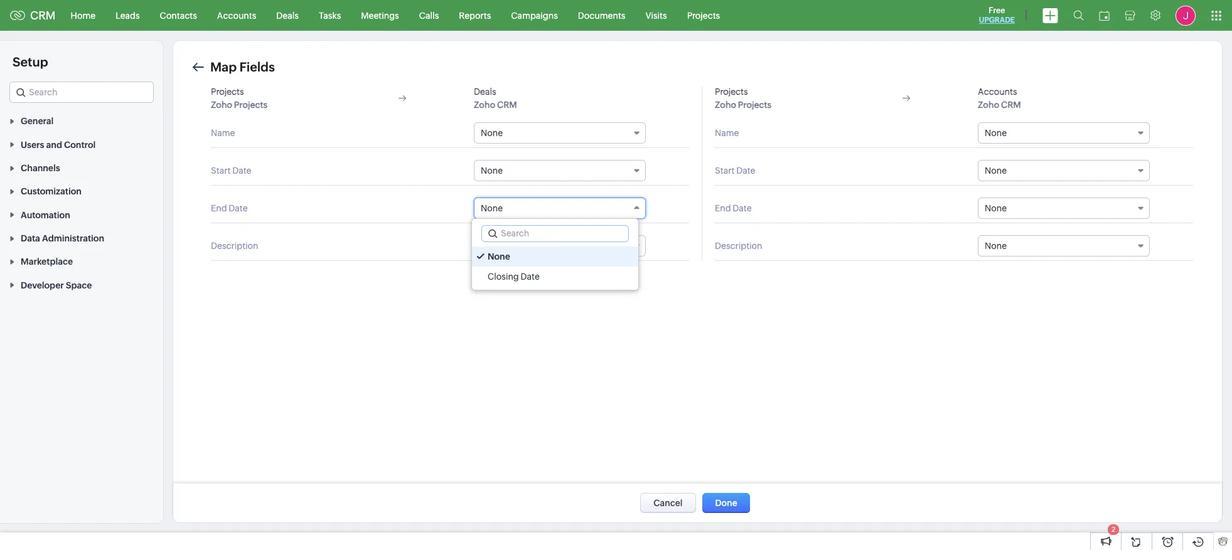 Task type: vqa. For each thing, say whether or not it's contained in the screenshot.
christopher-
no



Task type: describe. For each thing, give the bounding box(es) containing it.
end date for accounts zoho crm
[[715, 203, 752, 214]]

create menu image
[[1043, 8, 1059, 23]]

name for accounts zoho crm
[[715, 128, 739, 138]]

documents link
[[568, 0, 636, 30]]

none option
[[472, 247, 638, 267]]

end for deals zoho crm
[[211, 203, 227, 214]]

accounts link
[[207, 0, 266, 30]]

free
[[989, 6, 1006, 15]]

none field search
[[9, 82, 154, 103]]

automation button
[[0, 203, 163, 227]]

contacts link
[[150, 0, 207, 30]]

fields
[[240, 60, 275, 74]]

start date for accounts zoho crm
[[715, 166, 756, 176]]

deals link
[[266, 0, 309, 30]]

done button
[[703, 494, 750, 514]]

marketplace
[[21, 257, 73, 267]]

list box containing none
[[472, 244, 638, 290]]

leads link
[[106, 0, 150, 30]]

users and control
[[21, 140, 96, 150]]

date inside closing date option
[[521, 272, 540, 282]]

2
[[1112, 526, 1116, 534]]

and
[[46, 140, 62, 150]]

leads
[[116, 10, 140, 20]]

projects zoho projects for accounts
[[715, 87, 772, 110]]

start for deals zoho crm
[[211, 166, 231, 176]]

meetings
[[361, 10, 399, 20]]

end for accounts zoho crm
[[715, 203, 731, 214]]

closing
[[488, 272, 519, 282]]

accounts for accounts
[[217, 10, 256, 20]]

end date for deals zoho crm
[[211, 203, 248, 214]]

projects link
[[677, 0, 731, 30]]

documents
[[578, 10, 626, 20]]

done
[[716, 499, 738, 509]]

profile element
[[1169, 0, 1204, 30]]

crm for accounts zoho crm
[[1002, 100, 1022, 110]]

reports link
[[449, 0, 501, 30]]

reports
[[459, 10, 491, 20]]

setup
[[13, 55, 48, 69]]

automation
[[21, 210, 70, 220]]

deals for deals
[[277, 10, 299, 20]]

developer space button
[[0, 273, 163, 297]]

customization button
[[0, 180, 163, 203]]

general
[[21, 116, 54, 126]]

crm link
[[10, 9, 56, 22]]

zoho inside deals zoho crm
[[474, 100, 496, 110]]

description for deals zoho crm
[[211, 241, 258, 251]]

accounts for accounts zoho crm
[[978, 87, 1018, 97]]

cancel
[[654, 499, 683, 509]]

upgrade
[[980, 16, 1015, 24]]

developer
[[21, 281, 64, 291]]

Search text field
[[482, 226, 628, 242]]

zoho inside accounts zoho crm
[[978, 100, 1000, 110]]

create menu element
[[1036, 0, 1066, 30]]

map
[[210, 60, 237, 74]]



Task type: locate. For each thing, give the bounding box(es) containing it.
projects zoho projects for deals
[[211, 87, 268, 110]]

space
[[66, 281, 92, 291]]

accounts
[[217, 10, 256, 20], [978, 87, 1018, 97]]

search element
[[1066, 0, 1092, 31]]

description
[[211, 241, 258, 251], [715, 241, 763, 251]]

administration
[[42, 234, 104, 244]]

0 horizontal spatial crm
[[30, 9, 56, 22]]

1 horizontal spatial accounts
[[978, 87, 1018, 97]]

closing date option
[[472, 267, 638, 287]]

1 horizontal spatial description
[[715, 241, 763, 251]]

accounts inside 'link'
[[217, 10, 256, 20]]

visits
[[646, 10, 667, 20]]

1 horizontal spatial end date
[[715, 203, 752, 214]]

1 projects zoho projects from the left
[[211, 87, 268, 110]]

none
[[481, 128, 503, 138], [985, 128, 1007, 138], [481, 166, 503, 176], [985, 166, 1007, 176], [481, 203, 503, 214], [985, 203, 1007, 214], [985, 241, 1007, 251], [488, 252, 510, 262]]

campaigns
[[511, 10, 558, 20]]

crm
[[30, 9, 56, 22], [497, 100, 517, 110], [1002, 100, 1022, 110]]

data administration button
[[0, 227, 163, 250]]

deals for deals zoho crm
[[474, 87, 497, 97]]

map fields
[[210, 60, 275, 74]]

end
[[211, 203, 227, 214], [715, 203, 731, 214]]

data administration
[[21, 234, 104, 244]]

deals zoho crm
[[474, 87, 517, 110]]

1 horizontal spatial start date
[[715, 166, 756, 176]]

data
[[21, 234, 40, 244]]

1 description from the left
[[211, 241, 258, 251]]

crm inside deals zoho crm
[[497, 100, 517, 110]]

profile image
[[1176, 5, 1196, 25]]

marketplace button
[[0, 250, 163, 273]]

0 horizontal spatial end
[[211, 203, 227, 214]]

deals inside the deals link
[[277, 10, 299, 20]]

projects zoho projects
[[211, 87, 268, 110], [715, 87, 772, 110]]

0 vertical spatial deals
[[277, 10, 299, 20]]

0 horizontal spatial projects zoho projects
[[211, 87, 268, 110]]

1 horizontal spatial start
[[715, 166, 735, 176]]

name for deals zoho crm
[[211, 128, 235, 138]]

contacts
[[160, 10, 197, 20]]

None field
[[9, 82, 154, 103], [474, 236, 646, 257], [474, 236, 646, 257]]

2 description from the left
[[715, 241, 763, 251]]

home
[[71, 10, 96, 20]]

0 horizontal spatial description
[[211, 241, 258, 251]]

deals inside deals zoho crm
[[474, 87, 497, 97]]

2 zoho from the left
[[474, 100, 496, 110]]

customization
[[21, 187, 82, 197]]

deals
[[277, 10, 299, 20], [474, 87, 497, 97]]

calls link
[[409, 0, 449, 30]]

calendar image
[[1100, 10, 1110, 20]]

general button
[[0, 109, 163, 133]]

None field
[[474, 122, 646, 144], [978, 122, 1151, 144], [474, 160, 646, 181], [978, 160, 1151, 181], [474, 198, 646, 219], [978, 198, 1151, 219], [978, 236, 1151, 257]]

1 horizontal spatial deals
[[474, 87, 497, 97]]

accounts zoho crm
[[978, 87, 1022, 110]]

visits link
[[636, 0, 677, 30]]

2 horizontal spatial crm
[[1002, 100, 1022, 110]]

control
[[64, 140, 96, 150]]

1 horizontal spatial crm
[[497, 100, 517, 110]]

crm for deals zoho crm
[[497, 100, 517, 110]]

0 horizontal spatial name
[[211, 128, 235, 138]]

tasks
[[319, 10, 341, 20]]

1 start date from the left
[[211, 166, 252, 176]]

end date
[[211, 203, 248, 214], [715, 203, 752, 214]]

1 horizontal spatial name
[[715, 128, 739, 138]]

start for accounts zoho crm
[[715, 166, 735, 176]]

0 horizontal spatial start
[[211, 166, 231, 176]]

closing date
[[488, 272, 540, 282]]

name
[[211, 128, 235, 138], [715, 128, 739, 138]]

1 vertical spatial deals
[[474, 87, 497, 97]]

3 zoho from the left
[[715, 100, 737, 110]]

cancel button
[[641, 494, 696, 514]]

1 name from the left
[[211, 128, 235, 138]]

search image
[[1074, 10, 1085, 21]]

0 horizontal spatial deals
[[277, 10, 299, 20]]

accounts inside accounts zoho crm
[[978, 87, 1018, 97]]

1 start from the left
[[211, 166, 231, 176]]

0 horizontal spatial accounts
[[217, 10, 256, 20]]

users and control button
[[0, 133, 163, 156]]

start date
[[211, 166, 252, 176], [715, 166, 756, 176]]

0 horizontal spatial start date
[[211, 166, 252, 176]]

Search text field
[[10, 82, 153, 102]]

1 end from the left
[[211, 203, 227, 214]]

1 end date from the left
[[211, 203, 248, 214]]

0 vertical spatial accounts
[[217, 10, 256, 20]]

users
[[21, 140, 44, 150]]

0 horizontal spatial end date
[[211, 203, 248, 214]]

2 start from the left
[[715, 166, 735, 176]]

description for accounts zoho crm
[[715, 241, 763, 251]]

meetings link
[[351, 0, 409, 30]]

developer space
[[21, 281, 92, 291]]

channels
[[21, 163, 60, 173]]

1 zoho from the left
[[211, 100, 232, 110]]

2 end date from the left
[[715, 203, 752, 214]]

channels button
[[0, 156, 163, 180]]

home link
[[61, 0, 106, 30]]

1 horizontal spatial end
[[715, 203, 731, 214]]

tasks link
[[309, 0, 351, 30]]

1 horizontal spatial projects zoho projects
[[715, 87, 772, 110]]

2 end from the left
[[715, 203, 731, 214]]

2 projects zoho projects from the left
[[715, 87, 772, 110]]

projects
[[687, 10, 720, 20], [211, 87, 244, 97], [715, 87, 748, 97], [234, 100, 268, 110], [738, 100, 772, 110]]

crm inside accounts zoho crm
[[1002, 100, 1022, 110]]

calls
[[419, 10, 439, 20]]

list box
[[472, 244, 638, 290]]

date
[[232, 166, 252, 176], [737, 166, 756, 176], [229, 203, 248, 214], [733, 203, 752, 214], [521, 272, 540, 282]]

1 vertical spatial accounts
[[978, 87, 1018, 97]]

campaigns link
[[501, 0, 568, 30]]

2 start date from the left
[[715, 166, 756, 176]]

zoho
[[211, 100, 232, 110], [474, 100, 496, 110], [715, 100, 737, 110], [978, 100, 1000, 110]]

2 name from the left
[[715, 128, 739, 138]]

free upgrade
[[980, 6, 1015, 24]]

start date for deals zoho crm
[[211, 166, 252, 176]]

4 zoho from the left
[[978, 100, 1000, 110]]

none inside option
[[488, 252, 510, 262]]

start
[[211, 166, 231, 176], [715, 166, 735, 176]]



